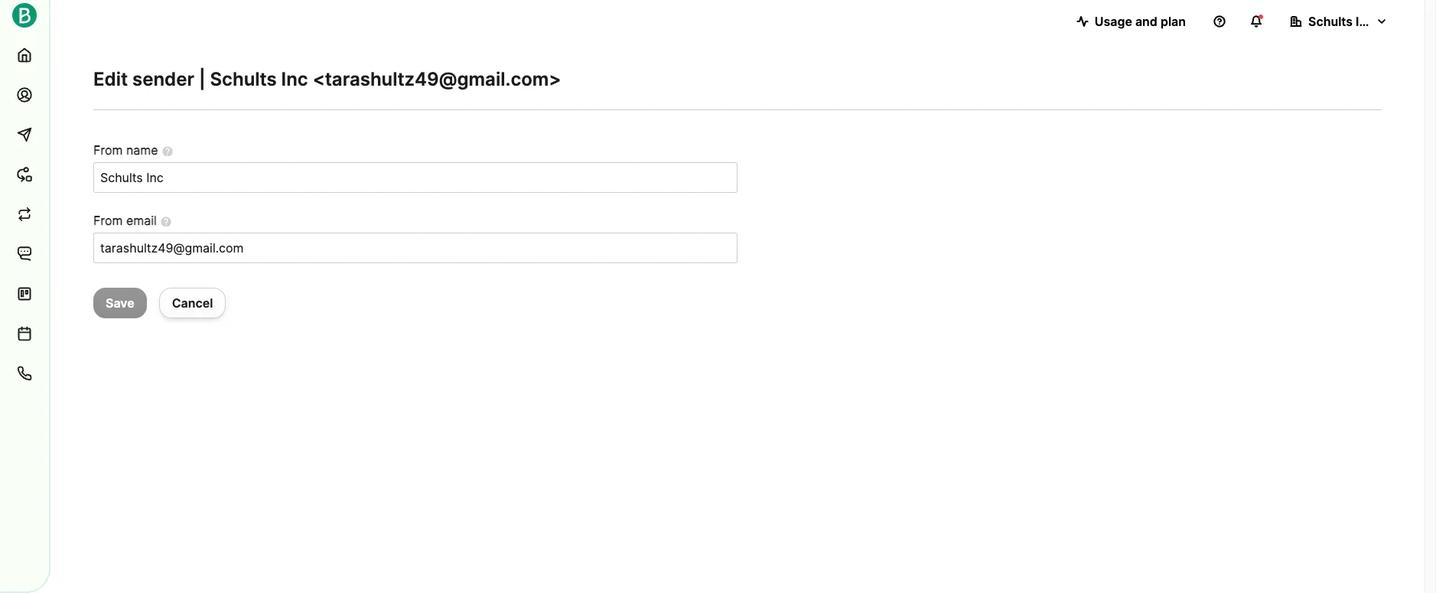 Task type: locate. For each thing, give the bounding box(es) containing it.
inc inside schults inc button
[[1356, 14, 1374, 29]]

from name
[[93, 142, 158, 158]]

from left name
[[93, 142, 123, 158]]

From name text field
[[94, 163, 737, 192]]

edit sender | schults inc <tarashultz49@gmail.com>
[[93, 68, 561, 90]]

1 horizontal spatial schults
[[1309, 14, 1353, 29]]

|
[[199, 68, 206, 90]]

1 vertical spatial from
[[93, 213, 123, 228]]

0 horizontal spatial inc
[[281, 68, 308, 90]]

schults
[[1309, 14, 1353, 29], [210, 68, 277, 90]]

usage and plan
[[1095, 14, 1186, 29]]

from left email on the top left of page
[[93, 213, 123, 228]]

from
[[93, 142, 123, 158], [93, 213, 123, 228]]

0 vertical spatial from
[[93, 142, 123, 158]]

From email text field
[[94, 233, 737, 263]]

2 from from the top
[[93, 213, 123, 228]]

1 vertical spatial inc
[[281, 68, 308, 90]]

1 from from the top
[[93, 142, 123, 158]]

0 vertical spatial schults
[[1309, 14, 1353, 29]]

usage
[[1095, 14, 1133, 29]]

1 vertical spatial schults
[[210, 68, 277, 90]]

0 vertical spatial inc
[[1356, 14, 1374, 29]]

sender
[[132, 68, 194, 90]]

1 horizontal spatial inc
[[1356, 14, 1374, 29]]

inc
[[1356, 14, 1374, 29], [281, 68, 308, 90]]



Task type: describe. For each thing, give the bounding box(es) containing it.
schults inside schults inc button
[[1309, 14, 1353, 29]]

from for from email
[[93, 213, 123, 228]]

email
[[126, 213, 157, 228]]

usage and plan button
[[1065, 6, 1199, 37]]

from email
[[93, 213, 157, 228]]

cancel button
[[159, 288, 226, 318]]

0 horizontal spatial schults
[[210, 68, 277, 90]]

name
[[126, 142, 158, 158]]

schults inc button
[[1278, 6, 1401, 37]]

save button
[[93, 288, 147, 318]]

edit
[[93, 68, 128, 90]]

save
[[106, 295, 134, 311]]

from for from name
[[93, 142, 123, 158]]

cancel
[[172, 295, 213, 311]]

and
[[1136, 14, 1158, 29]]

<tarashultz49@gmail.com>
[[313, 68, 561, 90]]

schults inc
[[1309, 14, 1374, 29]]

plan
[[1161, 14, 1186, 29]]



Task type: vqa. For each thing, say whether or not it's contained in the screenshot.
the 'page' to the right
no



